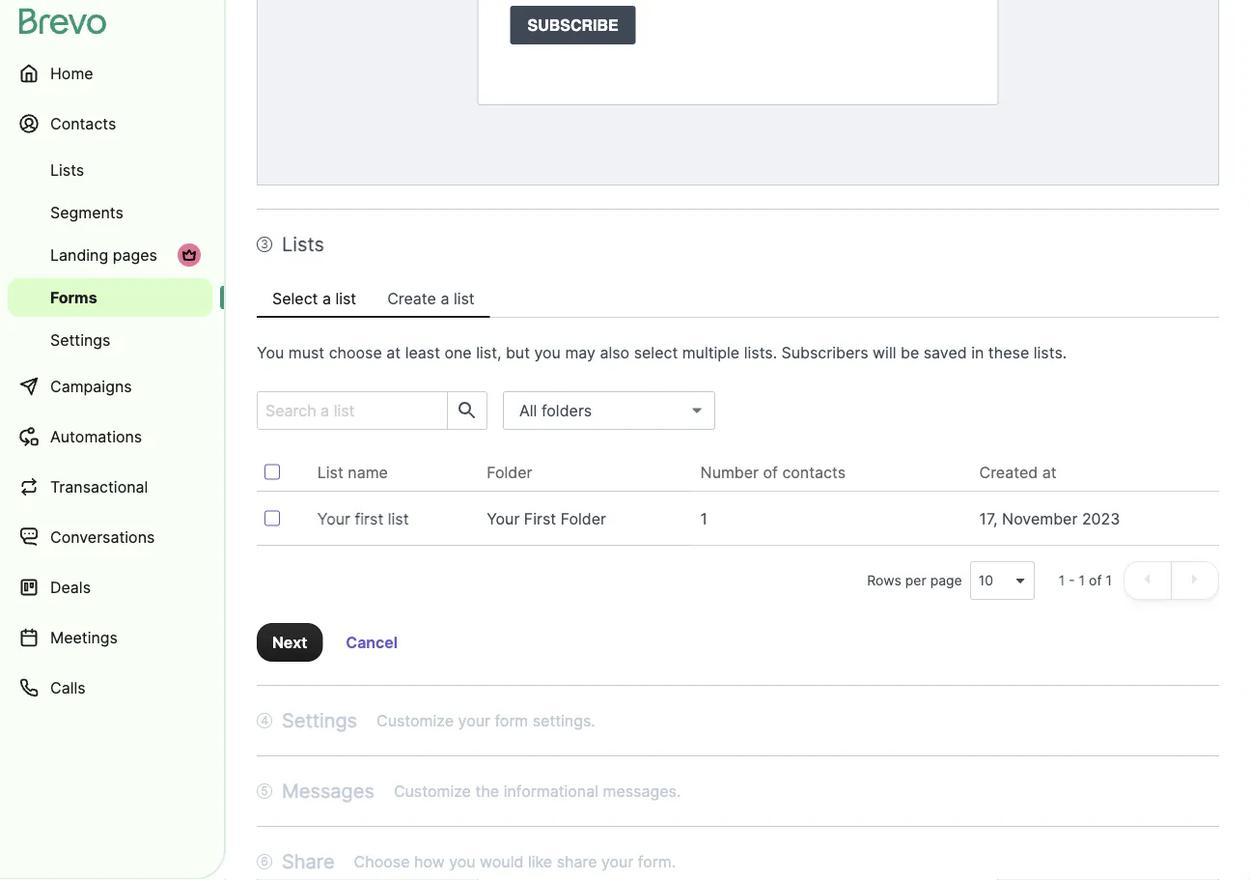 Task type: locate. For each thing, give the bounding box(es) containing it.
0 horizontal spatial you
[[449, 852, 476, 871]]

you right but in the left top of the page
[[535, 343, 561, 362]]

0 horizontal spatial folder
[[487, 463, 533, 482]]

settings right 4
[[282, 709, 357, 732]]

0 horizontal spatial settings
[[50, 330, 111, 349]]

0 horizontal spatial list
[[336, 289, 357, 308]]

1 horizontal spatial list
[[388, 509, 409, 528]]

5
[[261, 784, 268, 798]]

transactional
[[50, 477, 148, 496]]

contacts link
[[8, 100, 213, 147]]

a right create
[[441, 289, 450, 308]]

your left form. at the right bottom
[[602, 852, 634, 871]]

1 your from the left
[[318, 509, 351, 528]]

0 horizontal spatial your
[[318, 509, 351, 528]]

cancel
[[346, 633, 398, 652]]

2023
[[1083, 509, 1121, 528]]

how
[[414, 852, 445, 871]]

home
[[50, 64, 93, 83]]

created at button
[[980, 461, 1073, 484]]

of right the -
[[1090, 572, 1103, 589]]

a right select
[[323, 289, 331, 308]]

folders
[[542, 401, 592, 420]]

be
[[901, 343, 920, 362]]

0 horizontal spatial a
[[323, 289, 331, 308]]

1 vertical spatial lists
[[282, 232, 325, 256]]

list right create
[[454, 289, 475, 308]]

at left least
[[387, 343, 401, 362]]

1 horizontal spatial lists.
[[1034, 343, 1068, 362]]

your
[[458, 711, 491, 730], [602, 852, 634, 871]]

settings.
[[533, 711, 596, 730]]

number of contacts
[[701, 463, 846, 482]]

calls link
[[8, 665, 213, 711]]

choose
[[329, 343, 382, 362]]

at
[[387, 343, 401, 362], [1043, 463, 1057, 482]]

your left first
[[487, 509, 520, 528]]

messages
[[282, 779, 375, 803]]

1 vertical spatial settings
[[282, 709, 357, 732]]

1 horizontal spatial your
[[487, 509, 520, 528]]

landing
[[50, 245, 108, 264]]

2 lists. from the left
[[1034, 343, 1068, 362]]

lists up segments
[[50, 160, 84, 179]]

subscribe
[[528, 16, 619, 34]]

first
[[524, 509, 557, 528]]

folder
[[487, 463, 533, 482], [561, 509, 607, 528]]

0 horizontal spatial at
[[387, 343, 401, 362]]

1 horizontal spatial your
[[602, 852, 634, 871]]

segments
[[50, 203, 124, 222]]

list,
[[476, 343, 502, 362]]

17,
[[980, 509, 998, 528]]

a for create
[[441, 289, 450, 308]]

1
[[701, 509, 708, 528], [1059, 572, 1066, 589], [1080, 572, 1086, 589], [1107, 572, 1113, 589]]

list name button
[[318, 461, 404, 484]]

your left 'first'
[[318, 509, 351, 528]]

0 vertical spatial at
[[387, 343, 401, 362]]

0 horizontal spatial lists
[[50, 160, 84, 179]]

1 vertical spatial folder
[[561, 509, 607, 528]]

of right the number
[[764, 463, 778, 482]]

settings down the forms
[[50, 330, 111, 349]]

your left form
[[458, 711, 491, 730]]

0 horizontal spatial your
[[458, 711, 491, 730]]

will
[[873, 343, 897, 362]]

the
[[476, 781, 500, 800]]

your
[[318, 509, 351, 528], [487, 509, 520, 528]]

customize left the
[[394, 781, 471, 800]]

lists
[[50, 160, 84, 179], [282, 232, 325, 256]]

2 horizontal spatial list
[[454, 289, 475, 308]]

one
[[445, 343, 472, 362]]

1 vertical spatial customize
[[394, 781, 471, 800]]

-
[[1070, 572, 1076, 589]]

1 lists. from the left
[[744, 343, 778, 362]]

1 horizontal spatial at
[[1043, 463, 1057, 482]]

your for your first list
[[318, 509, 351, 528]]

created
[[980, 463, 1039, 482]]

2 your from the left
[[487, 509, 520, 528]]

list right select
[[336, 289, 357, 308]]

list right 'first'
[[388, 509, 409, 528]]

6
[[261, 854, 268, 868]]

lists right 3
[[282, 232, 325, 256]]

you right how
[[449, 852, 476, 871]]

created at
[[980, 463, 1057, 482]]

create
[[388, 289, 437, 308]]

2 a from the left
[[441, 289, 450, 308]]

multiple
[[683, 343, 740, 362]]

lists.
[[744, 343, 778, 362], [1034, 343, 1068, 362]]

4
[[261, 713, 268, 727]]

at right created
[[1043, 463, 1057, 482]]

pages
[[113, 245, 157, 264]]

customize down cancel button
[[377, 711, 454, 730]]

folder up first
[[487, 463, 533, 482]]

lists. right these
[[1034, 343, 1068, 362]]

1 a from the left
[[323, 289, 331, 308]]

select
[[634, 343, 678, 362]]

landing pages link
[[8, 236, 213, 274]]

of
[[764, 463, 778, 482], [1090, 572, 1103, 589]]

all folders
[[520, 401, 592, 420]]

folder right first
[[561, 509, 607, 528]]

lists link
[[8, 151, 213, 189]]

0 vertical spatial lists
[[50, 160, 84, 179]]

1 horizontal spatial you
[[535, 343, 561, 362]]

select a list link
[[257, 279, 372, 318]]

lists. right multiple
[[744, 343, 778, 362]]

0 vertical spatial of
[[764, 463, 778, 482]]

per
[[906, 572, 927, 589]]

saved
[[924, 343, 968, 362]]

segments link
[[8, 193, 213, 232]]

list for select a list
[[336, 289, 357, 308]]

0 horizontal spatial lists.
[[744, 343, 778, 362]]

at inside button
[[1043, 463, 1057, 482]]

0 vertical spatial customize
[[377, 711, 454, 730]]

settings link
[[8, 321, 213, 359]]

0 vertical spatial you
[[535, 343, 561, 362]]

list
[[336, 289, 357, 308], [454, 289, 475, 308], [388, 509, 409, 528]]

1 vertical spatial at
[[1043, 463, 1057, 482]]

0 horizontal spatial of
[[764, 463, 778, 482]]

share
[[282, 850, 335, 873]]

conversations link
[[8, 514, 213, 560]]

0 vertical spatial folder
[[487, 463, 533, 482]]

contacts
[[50, 114, 116, 133]]

1 vertical spatial your
[[602, 852, 634, 871]]

choose
[[354, 852, 410, 871]]

1 vertical spatial you
[[449, 852, 476, 871]]

form.
[[638, 852, 676, 871]]

your first list
[[318, 509, 409, 528]]

your for your first folder
[[487, 509, 520, 528]]

first
[[355, 509, 384, 528]]

1 horizontal spatial a
[[441, 289, 450, 308]]

a
[[323, 289, 331, 308], [441, 289, 450, 308]]

1 vertical spatial of
[[1090, 572, 1103, 589]]

informational
[[504, 781, 599, 800]]

list name
[[318, 463, 388, 482]]



Task type: vqa. For each thing, say whether or not it's contained in the screenshot.
Reset's the Reset
no



Task type: describe. For each thing, give the bounding box(es) containing it.
search image
[[456, 399, 479, 422]]

forms link
[[8, 278, 213, 317]]

17, november 2023
[[980, 509, 1121, 528]]

must
[[289, 343, 325, 362]]

rows per page
[[868, 572, 963, 589]]

customize your form settings.
[[377, 711, 596, 730]]

subscribers
[[782, 343, 869, 362]]

number of contacts button
[[701, 461, 862, 484]]

campaigns
[[50, 377, 132, 396]]

least
[[405, 343, 440, 362]]

meetings link
[[8, 614, 213, 661]]

1 horizontal spatial of
[[1090, 572, 1103, 589]]

3
[[261, 237, 268, 251]]

name
[[348, 463, 388, 482]]

you must choose at least one list, but you may also select multiple lists. subscribers will be saved in these lists.
[[257, 343, 1068, 362]]

form
[[495, 711, 529, 730]]

of inside number of contacts button
[[764, 463, 778, 482]]

your first folder
[[487, 509, 607, 528]]

customize the informational messages.
[[394, 781, 681, 800]]

customize for messages
[[394, 781, 471, 800]]

0 vertical spatial your
[[458, 711, 491, 730]]

landing pages
[[50, 245, 157, 264]]

campaigns link
[[8, 363, 213, 410]]

Campaign name search field
[[258, 392, 440, 429]]

select a list
[[272, 289, 357, 308]]

transactional link
[[8, 464, 213, 510]]

home link
[[8, 50, 213, 97]]

left___rvooi image
[[182, 247, 197, 263]]

lists inside the lists link
[[50, 160, 84, 179]]

deals
[[50, 578, 91, 597]]

rows
[[868, 572, 902, 589]]

you
[[257, 343, 284, 362]]

forms
[[50, 288, 97, 307]]

1 horizontal spatial folder
[[561, 509, 607, 528]]

a for select
[[323, 289, 331, 308]]

share
[[557, 852, 597, 871]]

next
[[272, 633, 307, 652]]

create a list link
[[372, 279, 490, 318]]

folder button
[[487, 461, 548, 484]]

all
[[520, 401, 537, 420]]

messages.
[[603, 781, 681, 800]]

page
[[931, 572, 963, 589]]

number
[[701, 463, 759, 482]]

meetings
[[50, 628, 118, 647]]

1 horizontal spatial settings
[[282, 709, 357, 732]]

automations link
[[8, 413, 213, 460]]

1 - 1 of 1
[[1059, 572, 1113, 589]]

list for your first list
[[388, 509, 409, 528]]

conversations
[[50, 527, 155, 546]]

0 vertical spatial settings
[[50, 330, 111, 349]]

deals link
[[8, 564, 213, 611]]

november
[[1003, 509, 1078, 528]]

these
[[989, 343, 1030, 362]]

next button
[[257, 623, 323, 662]]

select
[[272, 289, 318, 308]]

customize for settings
[[377, 711, 454, 730]]

folder inside "folder" button
[[487, 463, 533, 482]]

also
[[600, 343, 630, 362]]

may
[[566, 343, 596, 362]]

search button
[[447, 392, 487, 429]]

cancel button
[[331, 623, 413, 662]]

in
[[972, 343, 985, 362]]

list for create a list
[[454, 289, 475, 308]]

create a list
[[388, 289, 475, 308]]

like
[[528, 852, 553, 871]]

would
[[480, 852, 524, 871]]

choose how you would like share your form.
[[354, 852, 676, 871]]

1 horizontal spatial lists
[[282, 232, 325, 256]]

contacts
[[783, 463, 846, 482]]

list
[[318, 463, 344, 482]]



